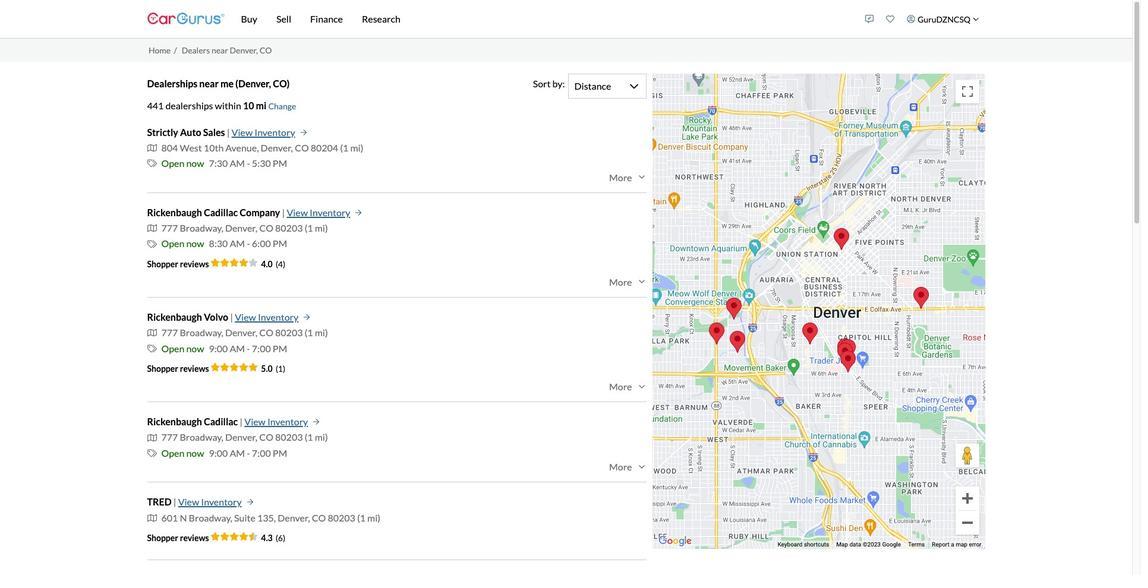 Task type: vqa. For each thing, say whether or not it's contained in the screenshot.
Reported
no



Task type: describe. For each thing, give the bounding box(es) containing it.
80203 for rickenbaugh cadillac |
[[275, 432, 303, 443]]

rickenbaugh for rickenbaugh cadillac |
[[147, 416, 202, 427]]

me
[[221, 78, 234, 89]]

denver, down volvo
[[225, 327, 257, 338]]

angle down image
[[637, 172, 646, 182]]

5.0 (1)
[[261, 364, 285, 374]]

2 more from the top
[[609, 276, 632, 288]]

cadillac for |
[[204, 416, 238, 427]]

view for rickenbaugh volvo |
[[235, 311, 256, 323]]

4.0
[[261, 259, 273, 269]]

8:30
[[209, 238, 228, 249]]

reviews for 8:30 am - 6:00 pm
[[180, 259, 209, 269]]

research
[[362, 13, 401, 24]]

10th
[[204, 142, 224, 153]]

777 for rickenbaugh cadillac
[[161, 432, 178, 443]]

3 shopper from the top
[[147, 533, 178, 543]]

report a map error link
[[932, 541, 982, 548]]

map image for strictly auto sales |
[[147, 143, 157, 153]]

open now 9:00 am - 7:00 pm for rickenbaugh cadillac
[[161, 447, 287, 459]]

open for rickenbaugh cadillac company
[[161, 238, 184, 249]]

tags image for open now 9:00 am - 7:00 pm
[[147, 344, 157, 354]]

am for rickenbaugh cadillac
[[230, 447, 245, 459]]

rickenbaugh for rickenbaugh volvo |
[[147, 311, 202, 323]]

dealerships near me (denver, co)
[[147, 78, 290, 89]]

terms
[[908, 541, 925, 548]]

gurudzncsq menu item
[[901, 2, 985, 36]]

2 more button from the top
[[609, 276, 646, 288]]

gurudzncsq
[[918, 14, 971, 24]]

804 west 10th avenue, denver, co 80204         (1 mi)
[[161, 142, 363, 153]]

601
[[161, 512, 178, 523]]

804
[[161, 142, 178, 153]]

dealerships
[[165, 100, 213, 111]]

(1 for rickenbaugh cadillac |
[[305, 432, 313, 443]]

80203 for rickenbaugh volvo |
[[275, 327, 303, 338]]

home / dealers near denver, co
[[149, 45, 272, 55]]

google image
[[655, 533, 695, 549]]

777 for rickenbaugh cadillac company
[[161, 222, 178, 234]]

rickenbaugh volvo image
[[840, 339, 856, 361]]

tred
[[147, 496, 172, 508]]

(6)
[[276, 533, 285, 543]]

tags image
[[147, 449, 157, 458]]

map image for 601 n broadway, suite 135, denver, co 80203         (1 mi)
[[147, 513, 157, 523]]

keyboard
[[778, 541, 803, 548]]

©2023
[[863, 541, 881, 548]]

home link
[[149, 45, 171, 55]]

menu bar containing buy
[[224, 0, 859, 38]]

(1)
[[276, 364, 285, 374]]

441
[[147, 100, 164, 111]]

map
[[956, 541, 968, 548]]

tags image for open now 8:30 am - 6:00 pm
[[147, 239, 157, 249]]

(1 for rickenbaugh cadillac company |
[[305, 222, 313, 234]]

mi) for rickenbaugh cadillac |
[[315, 432, 328, 443]]

strictly auto sales image
[[802, 322, 818, 344]]

now for rickenbaugh cadillac
[[186, 447, 204, 459]]

map image for rickenbaugh volvo |
[[147, 328, 157, 338]]

bespoke autos image
[[730, 331, 745, 353]]

3 shopper reviews from the top
[[147, 533, 211, 543]]

open now 7:30 am - 5:30 pm
[[161, 158, 287, 169]]

denver, up 5:30
[[261, 142, 293, 153]]

3 reviews from the top
[[180, 533, 209, 543]]

tred |
[[147, 496, 176, 508]]

report
[[932, 541, 950, 548]]

within
[[215, 100, 241, 111]]

strictly auto sales |
[[147, 126, 230, 138]]

angle down image for 9:00 am - 7:00 pm
[[637, 382, 646, 391]]

open now 8:30 am - 6:00 pm
[[161, 238, 287, 249]]

volvo
[[204, 311, 228, 323]]

the ultimate machines image
[[709, 322, 724, 344]]

finance
[[310, 13, 343, 24]]

(4)
[[276, 259, 285, 269]]

research button
[[352, 0, 410, 38]]

sort
[[533, 78, 551, 89]]

capitol hill auto sales image
[[913, 287, 929, 309]]

denver, up open now 8:30 am - 6:00 pm at the top left
[[225, 222, 257, 234]]

broadway, for rickenbaugh cadillac
[[180, 432, 223, 443]]

inventory for rickenbaugh cadillac company |
[[310, 207, 350, 218]]

7:00 for rickenbaugh volvo |
[[252, 343, 271, 354]]

arrow right image for denver,
[[300, 129, 307, 136]]

gurudzncsq menu
[[859, 2, 985, 36]]

change
[[268, 101, 296, 111]]

4.3 (6)
[[261, 533, 285, 543]]

gurudzncsq button
[[901, 2, 985, 36]]

rickenbaugh cadillac |
[[147, 416, 243, 427]]

view for rickenbaugh cadillac |
[[244, 416, 266, 427]]

buy button
[[232, 0, 267, 38]]

suite
[[234, 512, 256, 523]]

mi) for rickenbaugh cadillac company |
[[315, 222, 328, 234]]

80203 for rickenbaugh cadillac company |
[[275, 222, 303, 234]]

shopper for open now 8:30 am - 6:00 pm
[[147, 259, 178, 269]]

a
[[951, 541, 954, 548]]

keyboard shortcuts
[[778, 541, 829, 548]]

user icon image
[[907, 15, 916, 23]]

cargurus logo homepage link image
[[147, 2, 224, 36]]

angle down image for 8:30 am - 6:00 pm
[[637, 277, 646, 287]]

135,
[[257, 512, 276, 523]]

5:30
[[252, 158, 271, 169]]

inventory for rickenbaugh cadillac |
[[267, 416, 308, 427]]

3 angle down image from the top
[[637, 462, 646, 472]]

sales
[[203, 126, 225, 138]]

view inventory up n
[[178, 496, 242, 508]]

avenue,
[[225, 142, 259, 153]]

arrow right image for 135,
[[246, 499, 254, 506]]

arrow right image for open now 8:30 am - 6:00 pm
[[355, 209, 362, 216]]

co)
[[273, 78, 290, 89]]

shopper reviews for open now 8:30 am - 6:00 pm
[[147, 259, 211, 269]]

now for strictly auto sales
[[186, 158, 204, 169]]

sort by:
[[533, 78, 565, 89]]

finance button
[[301, 0, 352, 38]]

denver, down buy popup button
[[230, 45, 258, 55]]



Task type: locate. For each thing, give the bounding box(es) containing it.
1 vertical spatial shopper
[[147, 364, 178, 374]]

4 more button from the top
[[609, 461, 646, 473]]

1 vertical spatial angle down image
[[637, 382, 646, 391]]

tags image
[[147, 159, 157, 168], [147, 239, 157, 249], [147, 344, 157, 354]]

broadway, right n
[[189, 512, 232, 523]]

soneff's master garage, inc. image
[[834, 228, 849, 250]]

2 rickenbaugh from the top
[[147, 311, 202, 323]]

1 angle down image from the top
[[637, 277, 646, 287]]

map image up tags icon
[[147, 433, 157, 443]]

arrow right image
[[355, 209, 362, 216], [303, 314, 310, 321]]

view inventory link for strictly auto sales |
[[232, 125, 307, 140]]

near left the me
[[199, 78, 219, 89]]

pm for rickenbaugh volvo |
[[273, 343, 287, 354]]

1 pm from the top
[[273, 158, 287, 169]]

4 now from the top
[[186, 447, 204, 459]]

777 broadway, denver, co 80203         (1 mi) down volvo
[[161, 327, 328, 338]]

angle down image
[[637, 277, 646, 287], [637, 382, 646, 391], [637, 462, 646, 472]]

777 broadway, denver, co 80203         (1 mi) for rickenbaugh cadillac company
[[161, 222, 328, 234]]

am right 8:30
[[230, 238, 245, 249]]

am for strictly auto sales
[[230, 158, 245, 169]]

reviews for 9:00 am - 7:00 pm
[[180, 364, 209, 374]]

map image
[[147, 433, 157, 443], [147, 513, 157, 523]]

2 now from the top
[[186, 238, 204, 249]]

rickenbaugh cadillac image
[[837, 343, 853, 365]]

2 vertical spatial reviews
[[180, 533, 209, 543]]

0 vertical spatial map image
[[147, 433, 157, 443]]

rickenbaugh up tags icon
[[147, 416, 202, 427]]

pm for rickenbaugh cadillac company |
[[273, 238, 287, 249]]

1 vertical spatial map image
[[147, 224, 157, 233]]

reviews down rickenbaugh volvo |
[[180, 364, 209, 374]]

0 vertical spatial tags image
[[147, 159, 157, 168]]

441 dealerships within 10 mi change
[[147, 100, 296, 111]]

777 down rickenbaugh volvo |
[[161, 327, 178, 338]]

3 pm from the top
[[273, 343, 287, 354]]

3 map image from the top
[[147, 328, 157, 338]]

777 down the rickenbaugh cadillac company |
[[161, 222, 178, 234]]

terms link
[[908, 541, 925, 548]]

open down 804 on the left
[[161, 158, 184, 169]]

0 vertical spatial shopper
[[147, 259, 178, 269]]

view right company
[[287, 207, 308, 218]]

view inventory right volvo
[[235, 311, 299, 323]]

view inventory for rickenbaugh volvo |
[[235, 311, 299, 323]]

add a car review image
[[866, 15, 874, 23]]

rickenbaugh volvo |
[[147, 311, 233, 323]]

1 horizontal spatial arrow right image
[[355, 209, 362, 216]]

2 777 broadway, denver, co 80203         (1 mi) from the top
[[161, 327, 328, 338]]

pm for rickenbaugh cadillac |
[[273, 447, 287, 459]]

near right 'dealers'
[[212, 45, 228, 55]]

am for rickenbaugh cadillac company
[[230, 238, 245, 249]]

now down west
[[186, 158, 204, 169]]

1 am from the top
[[230, 158, 245, 169]]

1 reviews from the top
[[180, 259, 209, 269]]

open now 9:00 am - 7:00 pm
[[161, 343, 287, 354], [161, 447, 287, 459]]

2 9:00 from the top
[[209, 447, 228, 459]]

9:00
[[209, 343, 228, 354], [209, 447, 228, 459]]

view down 5.0
[[244, 416, 266, 427]]

10
[[243, 100, 254, 111]]

1 vertical spatial 777 broadway, denver, co 80203         (1 mi)
[[161, 327, 328, 338]]

rickenbaugh cadillac company image
[[837, 338, 853, 360]]

open down rickenbaugh volvo |
[[161, 343, 184, 354]]

0 vertical spatial 7:00
[[252, 343, 271, 354]]

1 shopper reviews from the top
[[147, 259, 211, 269]]

9:00 for cadillac
[[209, 447, 228, 459]]

view inventory right company
[[287, 207, 350, 218]]

1 horizontal spatial arrow right image
[[300, 129, 307, 136]]

broadway, down the rickenbaugh cadillac company |
[[180, 222, 223, 234]]

open right tags icon
[[161, 447, 184, 459]]

now left 8:30
[[186, 238, 204, 249]]

2 am from the top
[[230, 238, 245, 249]]

shopper
[[147, 259, 178, 269], [147, 364, 178, 374], [147, 533, 178, 543]]

sell button
[[267, 0, 301, 38]]

view inventory for rickenbaugh cadillac company |
[[287, 207, 350, 218]]

0 vertical spatial rickenbaugh
[[147, 207, 202, 218]]

2 vertical spatial tags image
[[147, 344, 157, 354]]

reviews down 8:30
[[180, 259, 209, 269]]

view inventory up 804 west 10th avenue, denver, co 80204         (1 mi) at the left
[[232, 126, 295, 138]]

view inventory link for rickenbaugh cadillac |
[[244, 414, 320, 430]]

view inventory for rickenbaugh cadillac |
[[244, 416, 308, 427]]

2 tags image from the top
[[147, 239, 157, 249]]

broadway, down rickenbaugh cadillac |
[[180, 432, 223, 443]]

denver, down rickenbaugh cadillac |
[[225, 432, 257, 443]]

west
[[180, 142, 202, 153]]

map image
[[147, 143, 157, 153], [147, 224, 157, 233], [147, 328, 157, 338]]

inventory
[[255, 126, 295, 138], [310, 207, 350, 218], [258, 311, 299, 323], [267, 416, 308, 427], [201, 496, 242, 508]]

view
[[232, 126, 253, 138], [287, 207, 308, 218], [235, 311, 256, 323], [244, 416, 266, 427], [178, 496, 199, 508]]

inventory for rickenbaugh volvo |
[[258, 311, 299, 323]]

view inventory link for rickenbaugh cadillac company |
[[287, 205, 362, 221]]

2 vertical spatial map image
[[147, 328, 157, 338]]

1 map image from the top
[[147, 433, 157, 443]]

dealers
[[182, 45, 210, 55]]

0 vertical spatial arrow right image
[[300, 129, 307, 136]]

9:00 down volvo
[[209, 343, 228, 354]]

- for rickenbaugh volvo |
[[247, 343, 250, 354]]

company
[[240, 207, 280, 218]]

4 open from the top
[[161, 447, 184, 459]]

(denver,
[[235, 78, 271, 89]]

2 cadillac from the top
[[204, 416, 238, 427]]

1 - from the top
[[247, 158, 250, 169]]

2 vertical spatial 777
[[161, 432, 178, 443]]

2 map image from the top
[[147, 224, 157, 233]]

1 vertical spatial reviews
[[180, 364, 209, 374]]

2 map image from the top
[[147, 513, 157, 523]]

9:00 for volvo
[[209, 343, 228, 354]]

-
[[247, 158, 250, 169], [247, 238, 250, 249], [247, 343, 250, 354], [247, 447, 250, 459]]

2 vertical spatial 777 broadway, denver, co 80203         (1 mi)
[[161, 432, 328, 443]]

am down rickenbaugh volvo |
[[230, 343, 245, 354]]

view for strictly auto sales |
[[232, 126, 253, 138]]

pm for strictly auto sales |
[[273, 158, 287, 169]]

shopper reviews down 8:30
[[147, 259, 211, 269]]

2 shopper reviews from the top
[[147, 364, 211, 374]]

open now 9:00 am - 7:00 pm for rickenbaugh volvo
[[161, 343, 287, 354]]

1 777 broadway, denver, co 80203         (1 mi) from the top
[[161, 222, 328, 234]]

now for rickenbaugh volvo
[[186, 343, 204, 354]]

0 vertical spatial 777
[[161, 222, 178, 234]]

777 broadway, denver, co 80203         (1 mi) for rickenbaugh volvo
[[161, 327, 328, 338]]

0 vertical spatial near
[[212, 45, 228, 55]]

3 777 from the top
[[161, 432, 178, 443]]

777 down rickenbaugh cadillac |
[[161, 432, 178, 443]]

report a map error
[[932, 541, 982, 548]]

0 vertical spatial 777 broadway, denver, co 80203         (1 mi)
[[161, 222, 328, 234]]

more button
[[609, 172, 646, 183], [609, 276, 646, 288], [609, 381, 646, 392], [609, 461, 646, 473]]

601 n broadway, suite 135, denver, co 80203         (1 mi)
[[161, 512, 380, 523]]

1 more from the top
[[609, 172, 632, 183]]

(1 for rickenbaugh volvo |
[[305, 327, 313, 338]]

now down rickenbaugh volvo |
[[186, 343, 204, 354]]

now down rickenbaugh cadillac |
[[186, 447, 204, 459]]

reviews down n
[[180, 533, 209, 543]]

3 now from the top
[[186, 343, 204, 354]]

0 horizontal spatial arrow right image
[[246, 499, 254, 506]]

near
[[212, 45, 228, 55], [199, 78, 219, 89]]

open now 9:00 am - 7:00 pm down rickenbaugh cadillac |
[[161, 447, 287, 459]]

2 vertical spatial arrow right image
[[246, 499, 254, 506]]

3 more from the top
[[609, 381, 632, 392]]

shortcuts
[[804, 541, 829, 548]]

1 vertical spatial near
[[199, 78, 219, 89]]

cadillac for company
[[204, 207, 238, 218]]

0 vertical spatial angle down image
[[637, 277, 646, 287]]

am for rickenbaugh volvo
[[230, 343, 245, 354]]

rickenbaugh cadillac company |
[[147, 207, 285, 218]]

1 vertical spatial shopper reviews
[[147, 364, 211, 374]]

1 open now 9:00 am - 7:00 pm from the top
[[161, 343, 287, 354]]

1 open from the top
[[161, 158, 184, 169]]

3 am from the top
[[230, 343, 245, 354]]

2 reviews from the top
[[180, 364, 209, 374]]

3 777 broadway, denver, co 80203         (1 mi) from the top
[[161, 432, 328, 443]]

6:00
[[252, 238, 271, 249]]

keyboard shortcuts button
[[778, 541, 829, 549]]

strictly
[[147, 126, 178, 138]]

2 vertical spatial shopper reviews
[[147, 533, 211, 543]]

3 rickenbaugh from the top
[[147, 416, 202, 427]]

error
[[969, 541, 982, 548]]

map image down tred
[[147, 513, 157, 523]]

am
[[230, 158, 245, 169], [230, 238, 245, 249], [230, 343, 245, 354], [230, 447, 245, 459]]

tags image for open now 7:30 am - 5:30 pm
[[147, 159, 157, 168]]

chevron down image
[[973, 16, 979, 22]]

2 angle down image from the top
[[637, 382, 646, 391]]

4 - from the top
[[247, 447, 250, 459]]

broadway, for rickenbaugh cadillac company
[[180, 222, 223, 234]]

open left 8:30
[[161, 238, 184, 249]]

map
[[836, 541, 848, 548]]

inventory for strictly auto sales |
[[255, 126, 295, 138]]

7:00
[[252, 343, 271, 354], [252, 447, 271, 459]]

view right volvo
[[235, 311, 256, 323]]

view inventory link
[[232, 125, 307, 140], [287, 205, 362, 221], [235, 310, 310, 325], [244, 414, 320, 430], [178, 495, 254, 510]]

5.0
[[261, 364, 273, 374]]

shopper for open now 9:00 am - 7:00 pm
[[147, 364, 178, 374]]

1 7:00 from the top
[[252, 343, 271, 354]]

777 for rickenbaugh volvo
[[161, 327, 178, 338]]

(1
[[340, 142, 348, 153], [305, 222, 313, 234], [305, 327, 313, 338], [305, 432, 313, 443], [357, 512, 366, 523]]

view for rickenbaugh cadillac company |
[[287, 207, 308, 218]]

worldwide autosport image
[[726, 297, 741, 319]]

view up n
[[178, 496, 199, 508]]

1 tags image from the top
[[147, 159, 157, 168]]

80204
[[311, 142, 338, 153]]

arrow right image for open now 9:00 am - 7:00 pm
[[303, 314, 310, 321]]

rickenbaugh
[[147, 207, 202, 218], [147, 311, 202, 323], [147, 416, 202, 427]]

1 vertical spatial open now 9:00 am - 7:00 pm
[[161, 447, 287, 459]]

view inventory link for rickenbaugh volvo |
[[235, 310, 310, 325]]

now for rickenbaugh cadillac company
[[186, 238, 204, 249]]

map region
[[652, 73, 985, 549]]

2 open now 9:00 am - 7:00 pm from the top
[[161, 447, 287, 459]]

3 more button from the top
[[609, 381, 646, 392]]

open for rickenbaugh volvo
[[161, 343, 184, 354]]

4 more from the top
[[609, 461, 632, 473]]

- for rickenbaugh cadillac |
[[247, 447, 250, 459]]

1 vertical spatial tags image
[[147, 239, 157, 249]]

1 shopper from the top
[[147, 259, 178, 269]]

0 vertical spatial reviews
[[180, 259, 209, 269]]

1 vertical spatial 777
[[161, 327, 178, 338]]

777 broadway, denver, co 80203         (1 mi) down company
[[161, 222, 328, 234]]

/
[[174, 45, 177, 55]]

7:00 for rickenbaugh cadillac |
[[252, 447, 271, 459]]

open for rickenbaugh cadillac
[[161, 447, 184, 459]]

1 now from the top
[[186, 158, 204, 169]]

1 more button from the top
[[609, 172, 646, 183]]

rickenbaugh for rickenbaugh cadillac company |
[[147, 207, 202, 218]]

2 vertical spatial rickenbaugh
[[147, 416, 202, 427]]

view inventory for strictly auto sales |
[[232, 126, 295, 138]]

shopper reviews for open now 9:00 am - 7:00 pm
[[147, 364, 211, 374]]

2 - from the top
[[247, 238, 250, 249]]

2 pm from the top
[[273, 238, 287, 249]]

2 open from the top
[[161, 238, 184, 249]]

now
[[186, 158, 204, 169], [186, 238, 204, 249], [186, 343, 204, 354], [186, 447, 204, 459]]

4 am from the top
[[230, 447, 245, 459]]

cadillac
[[204, 207, 238, 218], [204, 416, 238, 427]]

tred image
[[840, 350, 856, 372]]

1 vertical spatial arrow right image
[[303, 314, 310, 321]]

|
[[227, 126, 230, 138], [282, 207, 285, 218], [230, 311, 233, 323], [240, 416, 243, 427], [173, 496, 176, 508]]

1 vertical spatial 7:00
[[252, 447, 271, 459]]

1 vertical spatial arrow right image
[[313, 419, 320, 426]]

- for strictly auto sales |
[[247, 158, 250, 169]]

9:00 down rickenbaugh cadillac |
[[209, 447, 228, 459]]

1 vertical spatial map image
[[147, 513, 157, 523]]

map image for 777 broadway, denver, co 80203         (1 mi)
[[147, 433, 157, 443]]

am down avenue,
[[230, 158, 245, 169]]

0 vertical spatial cadillac
[[204, 207, 238, 218]]

777
[[161, 222, 178, 234], [161, 327, 178, 338], [161, 432, 178, 443]]

777 broadway, denver, co 80203         (1 mi) for rickenbaugh cadillac
[[161, 432, 328, 443]]

1 777 from the top
[[161, 222, 178, 234]]

view up avenue,
[[232, 126, 253, 138]]

menu bar
[[224, 0, 859, 38]]

shopper reviews down rickenbaugh volvo |
[[147, 364, 211, 374]]

broadway, for rickenbaugh volvo
[[180, 327, 223, 338]]

mi
[[256, 100, 266, 111]]

auto
[[180, 126, 201, 138]]

home
[[149, 45, 171, 55]]

map data ©2023 google
[[836, 541, 901, 548]]

broadway, down rickenbaugh volvo |
[[180, 327, 223, 338]]

dealerships
[[147, 78, 197, 89]]

0 vertical spatial map image
[[147, 143, 157, 153]]

n
[[180, 512, 187, 523]]

3 - from the top
[[247, 343, 250, 354]]

broadway,
[[180, 222, 223, 234], [180, 327, 223, 338], [180, 432, 223, 443], [189, 512, 232, 523]]

mi)
[[350, 142, 363, 153], [315, 222, 328, 234], [315, 327, 328, 338], [315, 432, 328, 443], [367, 512, 380, 523]]

mi) for rickenbaugh volvo |
[[315, 327, 328, 338]]

arrow right image
[[300, 129, 307, 136], [313, 419, 320, 426], [246, 499, 254, 506]]

shopper reviews
[[147, 259, 211, 269], [147, 364, 211, 374], [147, 533, 211, 543]]

data
[[850, 541, 861, 548]]

2 horizontal spatial arrow right image
[[313, 419, 320, 426]]

0 horizontal spatial arrow right image
[[303, 314, 310, 321]]

reviews
[[180, 259, 209, 269], [180, 364, 209, 374], [180, 533, 209, 543]]

sell
[[276, 13, 291, 24]]

0 vertical spatial arrow right image
[[355, 209, 362, 216]]

7:30
[[209, 158, 228, 169]]

2 shopper from the top
[[147, 364, 178, 374]]

4.0 (4)
[[261, 259, 285, 269]]

more
[[609, 172, 632, 183], [609, 276, 632, 288], [609, 381, 632, 392], [609, 461, 632, 473]]

arrow right image for 80203
[[313, 419, 320, 426]]

denver, up (6)
[[278, 512, 310, 523]]

by:
[[552, 78, 565, 89]]

rickenbaugh left volvo
[[147, 311, 202, 323]]

777 broadway, denver, co 80203         (1 mi) down rickenbaugh cadillac |
[[161, 432, 328, 443]]

4.3
[[261, 533, 273, 543]]

4 pm from the top
[[273, 447, 287, 459]]

2 vertical spatial shopper
[[147, 533, 178, 543]]

saved cars image
[[886, 15, 895, 23]]

1 map image from the top
[[147, 143, 157, 153]]

2 vertical spatial angle down image
[[637, 462, 646, 472]]

open now 9:00 am - 7:00 pm down volvo
[[161, 343, 287, 354]]

open
[[161, 158, 184, 169], [161, 238, 184, 249], [161, 343, 184, 354], [161, 447, 184, 459]]

1 rickenbaugh from the top
[[147, 207, 202, 218]]

shopper reviews down n
[[147, 533, 211, 543]]

am down rickenbaugh cadillac |
[[230, 447, 245, 459]]

buy
[[241, 13, 257, 24]]

3 open from the top
[[161, 343, 184, 354]]

0 vertical spatial shopper reviews
[[147, 259, 211, 269]]

2 7:00 from the top
[[252, 447, 271, 459]]

- for rickenbaugh cadillac company |
[[247, 238, 250, 249]]

80203
[[275, 222, 303, 234], [275, 327, 303, 338], [275, 432, 303, 443], [328, 512, 355, 523]]

1 vertical spatial cadillac
[[204, 416, 238, 427]]

3 tags image from the top
[[147, 344, 157, 354]]

view inventory down 5.0 (1)
[[244, 416, 308, 427]]

1 vertical spatial rickenbaugh
[[147, 311, 202, 323]]

1 cadillac from the top
[[204, 207, 238, 218]]

1 vertical spatial 9:00
[[209, 447, 228, 459]]

0 vertical spatial 9:00
[[209, 343, 228, 354]]

2 777 from the top
[[161, 327, 178, 338]]

1 9:00 from the top
[[209, 343, 228, 354]]

open for strictly auto sales
[[161, 158, 184, 169]]

map image for rickenbaugh cadillac company |
[[147, 224, 157, 233]]

cargurus logo homepage link link
[[147, 2, 224, 36]]

0 vertical spatial open now 9:00 am - 7:00 pm
[[161, 343, 287, 354]]

google
[[882, 541, 901, 548]]

rickenbaugh up open now 8:30 am - 6:00 pm at the top left
[[147, 207, 202, 218]]



